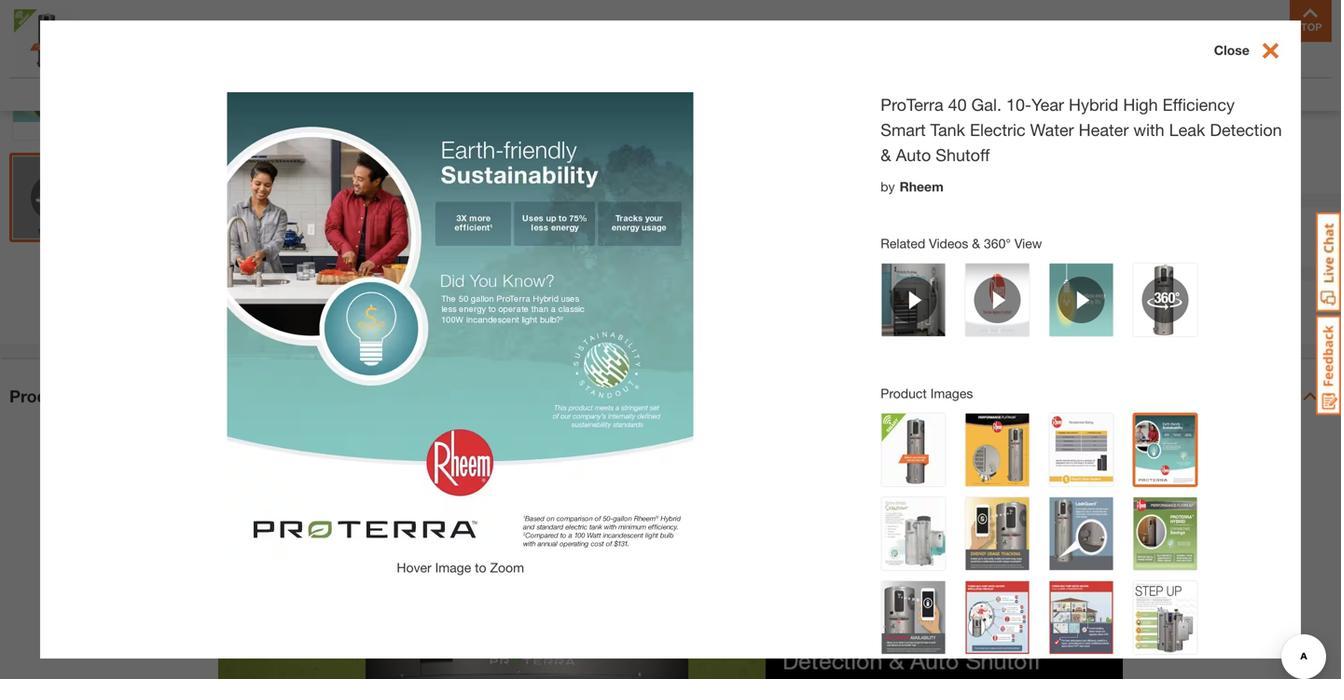Task type: locate. For each thing, give the bounding box(es) containing it.
0 horizontal spatial to
[[475, 560, 486, 576]]

2 return from the left
[[1143, 318, 1182, 333]]

easy
[[903, 293, 941, 313]]

gal.
[[972, 95, 1002, 115]]

1 horizontal spatial return
[[1143, 318, 1182, 333]]

hover
[[397, 560, 432, 576]]

0 vertical spatial to
[[886, 162, 900, 180]]

close button
[[1214, 39, 1301, 64]]

in
[[1014, 293, 1029, 313]]

option group
[[841, 87, 990, 154]]

by rheem
[[881, 179, 944, 194]]

days
[[999, 318, 1028, 333]]

customer reviews button
[[1080, 84, 1190, 104], [1080, 84, 1190, 104]]

product inside proterra 40 gal. 10-year hybrid high efficiency smart tank electric water heater with leak detection & auto shutoff main content
[[881, 386, 927, 401]]

leak
[[1169, 120, 1205, 140]]

heater
[[1079, 120, 1129, 140]]

return right read
[[1143, 318, 1182, 333]]

proterra 40 gal. 10-year hybrid high efficiency smart tank electric water heater with leak detection & auto shutoff
[[881, 95, 1282, 165]]

online
[[1102, 293, 1154, 313]]

specifications
[[437, 86, 519, 102]]

share
[[651, 303, 690, 321]]

share button
[[621, 300, 690, 328]]

to
[[886, 162, 900, 180], [1066, 229, 1080, 246], [475, 560, 486, 576]]

year left /
[[887, 95, 916, 113]]

/
[[920, 95, 925, 113]]

images
[[931, 386, 973, 401]]

within
[[942, 318, 977, 333]]

& left auto
[[881, 145, 891, 165]]

to for add
[[1066, 229, 1080, 246]]

0 horizontal spatial product
[[9, 387, 73, 407]]

policy
[[1186, 318, 1221, 333]]

product details
[[9, 387, 133, 407]]

customer
[[1080, 86, 1138, 102]]

1 horizontal spatial year
[[1032, 95, 1064, 115]]

1 return from the left
[[846, 318, 886, 333]]

0 vertical spatial &
[[881, 145, 891, 165]]

+ button
[[881, 217, 920, 256]]

6249856066001 image
[[13, 0, 95, 41]]

specifications button
[[437, 84, 519, 104], [437, 84, 519, 104]]

high
[[1123, 95, 1158, 115]]

2 vertical spatial &
[[887, 293, 898, 313]]

1 horizontal spatial to
[[886, 162, 900, 180]]

related
[[881, 236, 925, 251]]

2 vertical spatial to
[[475, 560, 486, 576]]

product details button
[[0, 360, 1341, 434]]

hybrid
[[1069, 95, 1119, 115]]

cart
[[1084, 229, 1115, 246]]

312741469_s01 image
[[113, 0, 672, 218], [13, 157, 95, 239]]

None field
[[842, 217, 881, 256]]

product left the 'images'
[[881, 386, 927, 401]]

2 horizontal spatial to
[[1066, 229, 1080, 246]]

product
[[881, 386, 927, 401], [9, 387, 73, 407]]

& inside proterra 40 gal. 10-year hybrid high efficiency smart tank electric water heater with leak detection & auto shutoff
[[881, 145, 891, 165]]

0 horizontal spatial return
[[846, 318, 886, 333]]

of
[[1031, 318, 1043, 333]]

product left details
[[9, 387, 73, 407]]

0 horizontal spatial year
[[887, 95, 916, 113]]

return down free
[[846, 318, 886, 333]]

1 vertical spatial &
[[972, 236, 980, 251]]

option group containing 5 year /
[[841, 87, 990, 154]]

product images
[[881, 386, 973, 401]]

$75.00
[[929, 95, 975, 113]]

&
[[881, 145, 891, 165], [972, 236, 980, 251], [887, 293, 898, 313]]

add
[[1033, 229, 1062, 246]]

image
[[435, 560, 471, 576]]

close image
[[1250, 39, 1282, 62]]

& left 360°
[[972, 236, 980, 251]]

1 horizontal spatial product
[[881, 386, 927, 401]]

1 vertical spatial to
[[1066, 229, 1080, 246]]

product for product details
[[9, 387, 73, 407]]

year up water
[[1032, 95, 1064, 115]]

zoom
[[490, 560, 524, 576]]

return
[[846, 318, 886, 333], [1143, 318, 1182, 333]]

detection
[[1210, 120, 1282, 140]]

add to cart button
[[935, 217, 1194, 258]]

6320920709112 image
[[13, 58, 95, 140]]

& up this on the right top of the page
[[887, 293, 898, 313]]

to for what
[[886, 162, 900, 180]]

year
[[1032, 95, 1064, 115], [887, 95, 916, 113]]

product inside button
[[9, 387, 73, 407]]

customer reviews
[[1080, 86, 1190, 102]]

year inside proterra 40 gal. 10-year hybrid high efficiency smart tank electric water heater with leak detection & auto shutoff
[[1032, 95, 1064, 115]]

+
[[894, 223, 907, 250]]



Task type: describe. For each thing, give the bounding box(es) containing it.
product for product images
[[881, 386, 927, 401]]

10-
[[1006, 95, 1032, 115]]

what to expect button
[[847, 162, 969, 184]]

add to cart
[[1033, 229, 1115, 246]]

by
[[881, 179, 895, 194]]

read return policy link
[[1109, 316, 1221, 335]]

no
[[874, 129, 894, 147]]

auto
[[896, 145, 931, 165]]

live chat image
[[1316, 213, 1341, 312]]

reviews
[[1141, 86, 1190, 102]]

40
[[948, 95, 967, 115]]

store
[[1033, 293, 1076, 313]]

purchase.
[[1046, 318, 1104, 333]]

electric
[[970, 120, 1026, 140]]

what
[[847, 162, 882, 180]]

free
[[846, 293, 882, 313]]

returns
[[946, 293, 1009, 313]]

5
[[874, 95, 883, 113]]

this
[[889, 318, 910, 333]]

90
[[980, 318, 995, 333]]

videos
[[929, 236, 969, 251]]

hover image to zoom
[[397, 560, 524, 576]]

proterra
[[881, 95, 944, 115]]

what to expect
[[847, 162, 950, 180]]

thanks
[[898, 129, 942, 147]]

related videos & 360° view
[[881, 236, 1042, 251]]

view
[[1015, 236, 1042, 251]]

& inside free & easy returns in store or online return this item within 90 days of purchase. read return policy
[[887, 293, 898, 313]]

water
[[1030, 120, 1074, 140]]

proterra 40 gal. 10-year hybrid high efficiency smart tank electric water heater with leak detection & auto shutoff main content
[[0, 0, 1341, 680]]

free & easy returns in store or online return this item within 90 days of purchase. read return policy
[[846, 293, 1221, 333]]

360°
[[984, 236, 1011, 251]]

feedback link image
[[1316, 315, 1341, 416]]

shutoff
[[936, 145, 990, 165]]

read
[[1109, 318, 1139, 333]]

no thanks
[[874, 129, 942, 147]]

top button
[[1290, 0, 1332, 42]]

0 horizontal spatial 312741469_s01 image
[[13, 157, 95, 239]]

efficiency
[[1163, 95, 1235, 115]]

close
[[1214, 42, 1250, 58]]

with
[[1133, 120, 1165, 140]]

tank
[[930, 120, 965, 140]]

year inside option group
[[887, 95, 916, 113]]

item
[[914, 318, 939, 333]]

smart
[[881, 120, 926, 140]]

rheem
[[900, 179, 944, 194]]

or
[[1081, 293, 1098, 313]]

to inside main content
[[475, 560, 486, 576]]

1 horizontal spatial 312741469_s01 image
[[113, 0, 672, 218]]

product image image
[[14, 9, 75, 70]]

expect
[[904, 162, 950, 180]]

details
[[77, 387, 133, 407]]

5 year / $75.00
[[874, 95, 975, 113]]



Task type: vqa. For each thing, say whether or not it's contained in the screenshot.
ADD TO CART
yes



